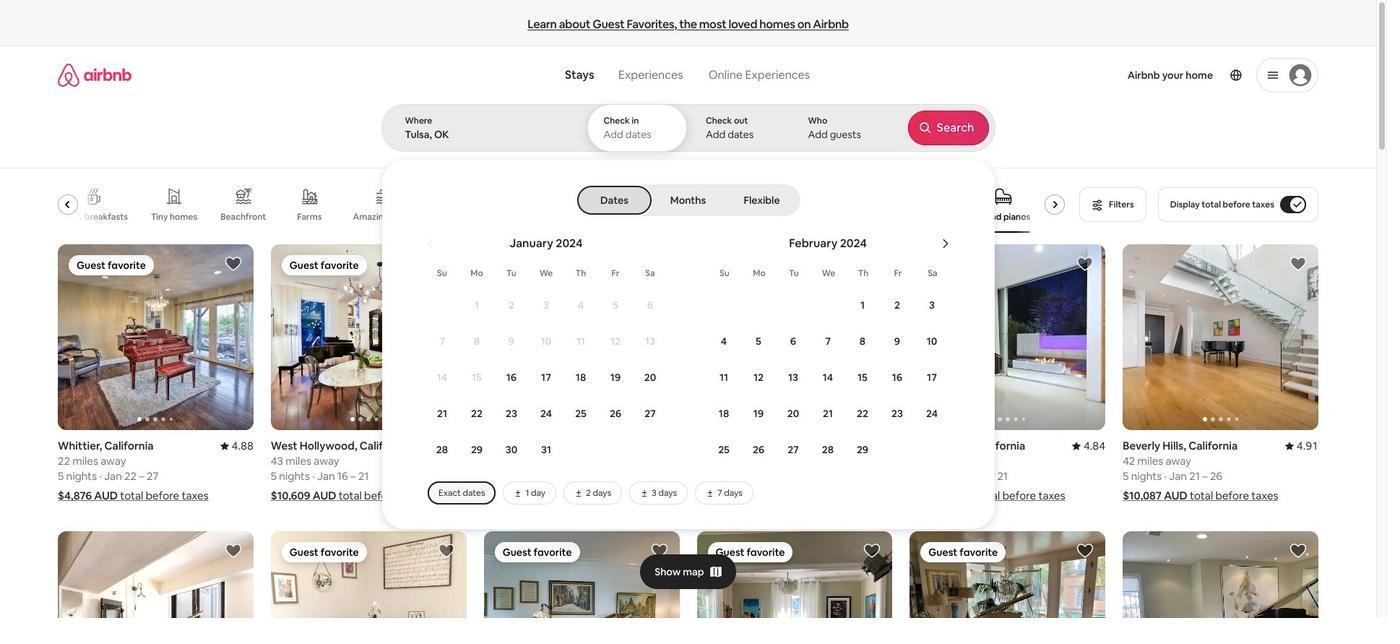 Task type: locate. For each thing, give the bounding box(es) containing it.
group
[[58, 176, 1071, 233], [58, 244, 254, 430], [271, 244, 467, 430], [484, 244, 680, 430], [697, 244, 893, 430], [910, 244, 1302, 430], [1124, 244, 1319, 430], [58, 532, 254, 618], [271, 532, 467, 618], [484, 532, 680, 618], [697, 532, 893, 618], [910, 532, 1106, 618], [1124, 532, 1319, 618]]

1 vertical spatial add to wishlist: los angeles, california image
[[864, 542, 881, 560]]

calendar application
[[399, 220, 1388, 505]]

add to wishlist: los angeles, california image
[[1077, 255, 1095, 273], [864, 542, 881, 560]]

tab panel
[[381, 104, 1388, 529]]

None search field
[[381, 46, 1388, 529]]

0 horizontal spatial add to wishlist: beverly hills, california image
[[864, 255, 881, 273]]

4.84 out of 5 average rating image
[[1073, 439, 1106, 453]]

2 add to wishlist: beverly hills, california image from the left
[[1290, 255, 1308, 273]]

0 horizontal spatial add to wishlist: los angeles, california image
[[225, 542, 242, 560]]

0 vertical spatial add to wishlist: los angeles, california image
[[1077, 255, 1095, 273]]

tab list
[[579, 184, 798, 216]]

1 add to wishlist: los angeles, california image from the left
[[225, 542, 242, 560]]

add to wishlist: west hollywood, california image
[[438, 255, 455, 273]]

1 horizontal spatial add to wishlist: los angeles, california image
[[1077, 542, 1095, 560]]

1 horizontal spatial add to wishlist: beverly hills, california image
[[1290, 255, 1308, 273]]

add to wishlist: jurupa valley, california image
[[438, 542, 455, 560]]

add to wishlist: los angeles, california image
[[225, 542, 242, 560], [1077, 542, 1095, 560]]

1 horizontal spatial add to wishlist: los angeles, california image
[[1077, 255, 1095, 273]]

add to wishlist: beverly hills, california image
[[864, 255, 881, 273], [1290, 255, 1308, 273]]

2 add to wishlist: los angeles, california image from the left
[[1077, 542, 1095, 560]]



Task type: describe. For each thing, give the bounding box(es) containing it.
1 add to wishlist: beverly hills, california image from the left
[[864, 255, 881, 273]]

0 horizontal spatial add to wishlist: los angeles, california image
[[864, 542, 881, 560]]

add to wishlist: orange, california image
[[1290, 542, 1308, 560]]

Search destinations search field
[[405, 128, 563, 141]]

4.96 out of 5 average rating image
[[433, 439, 467, 453]]

add to wishlist: whittier, california image
[[225, 255, 242, 273]]

what can we help you find? tab list
[[554, 59, 696, 91]]

add to wishlist: monterey park, california image
[[651, 255, 668, 273]]

4.88 out of 5 average rating image
[[220, 439, 254, 453]]

profile element
[[833, 46, 1319, 104]]

4.91 out of 5 average rating image
[[1286, 439, 1319, 453]]

add to wishlist: ontario, california image
[[651, 542, 668, 560]]



Task type: vqa. For each thing, say whether or not it's contained in the screenshot.
'4.84 out of 5 average rating' image
yes



